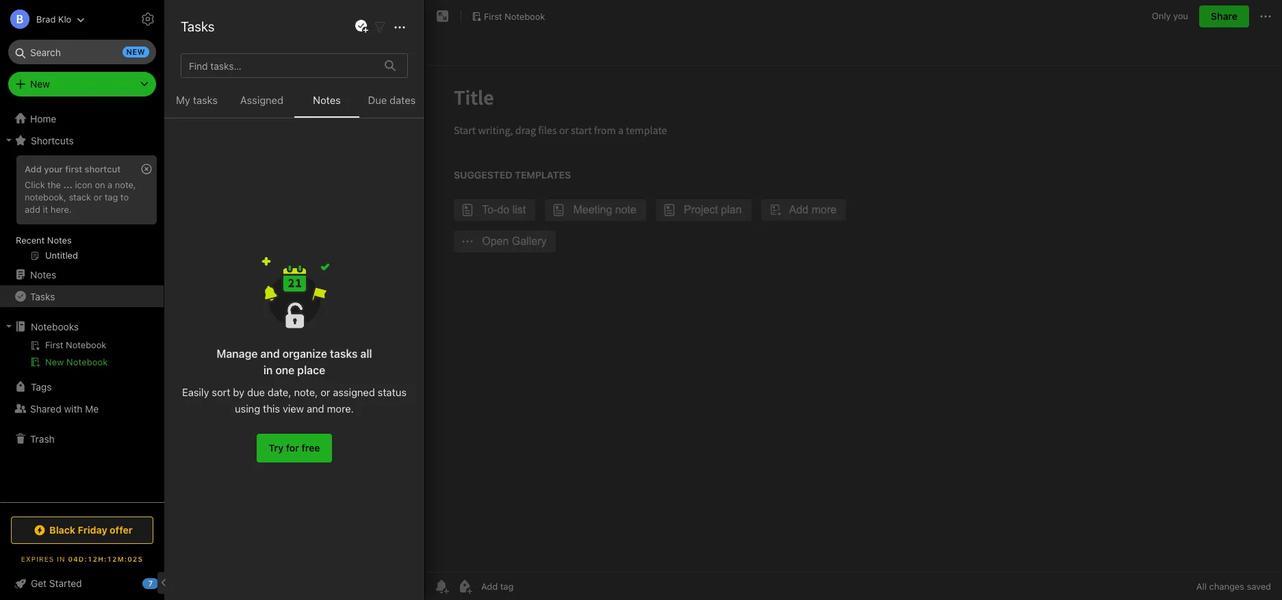 Task type: locate. For each thing, give the bounding box(es) containing it.
get started
[[31, 578, 82, 589]]

0 vertical spatial note,
[[115, 179, 136, 190]]

my tasks
[[176, 94, 218, 106]]

or up more.
[[321, 386, 330, 398]]

first notebook button
[[467, 7, 550, 26]]

tags button
[[0, 376, 164, 398]]

assigned
[[240, 94, 283, 106]]

0 vertical spatial and
[[260, 347, 280, 360]]

0 vertical spatial new
[[30, 78, 50, 90]]

or for assigned
[[321, 386, 330, 398]]

first notebook
[[484, 11, 545, 22]]

tasks
[[181, 18, 215, 34], [30, 291, 55, 302]]

assigned button
[[229, 92, 294, 118]]

notes inside button
[[313, 94, 341, 106]]

the
[[47, 179, 61, 190]]

1 vertical spatial note,
[[294, 386, 318, 398]]

get
[[31, 578, 47, 589]]

or
[[94, 192, 102, 203], [321, 386, 330, 398]]

shared with me link
[[0, 398, 164, 420]]

due dates button
[[359, 92, 424, 118]]

new inside new notebook button
[[45, 357, 64, 368]]

date,
[[268, 386, 291, 398]]

1 horizontal spatial and
[[307, 402, 324, 414]]

icon
[[75, 179, 92, 190]]

Find tasks… text field
[[183, 54, 376, 77]]

expand note image
[[435, 8, 451, 25]]

my
[[176, 94, 190, 106]]

shared with me
[[30, 403, 99, 414]]

your
[[44, 164, 63, 175]]

0 horizontal spatial notebook
[[66, 357, 108, 368]]

for
[[286, 442, 299, 453]]

new inside new popup button
[[30, 78, 50, 90]]

1 note
[[181, 42, 207, 54]]

saved
[[1247, 581, 1271, 592]]

add
[[25, 204, 40, 215]]

untitled
[[182, 78, 218, 90]]

black friday offer button
[[11, 517, 153, 544]]

tasks up note
[[181, 18, 215, 34]]

stack
[[69, 192, 91, 203]]

new up the home at the left top
[[30, 78, 50, 90]]

more actions and view options image
[[392, 19, 408, 35]]

More actions and view options field
[[388, 18, 408, 35]]

new search field
[[18, 40, 149, 64]]

or inside easily sort by due date, note, or assigned status using this view and more.
[[321, 386, 330, 398]]

recent
[[16, 235, 45, 246]]

and right view
[[307, 402, 324, 414]]

free
[[302, 442, 320, 453]]

to
[[120, 192, 129, 203]]

notebook for new notebook
[[66, 357, 108, 368]]

and
[[260, 347, 280, 360], [307, 402, 324, 414]]

tasks button
[[0, 285, 164, 307]]

all changes saved
[[1196, 581, 1271, 592]]

add
[[25, 164, 42, 175]]

brad
[[36, 13, 56, 24]]

04d:12h:12m:02s
[[68, 555, 143, 563]]

0 horizontal spatial note,
[[115, 179, 136, 190]]

0 vertical spatial notebook
[[505, 11, 545, 22]]

tasks down untitled at the left top of page
[[193, 94, 218, 106]]

this
[[263, 402, 280, 414]]

tasks
[[193, 94, 218, 106], [330, 347, 358, 360]]

notes right recent
[[47, 235, 72, 246]]

shortcuts
[[31, 135, 74, 146]]

share button
[[1199, 5, 1249, 27]]

and up in
[[260, 347, 280, 360]]

black
[[49, 524, 75, 536]]

0 horizontal spatial tasks
[[30, 291, 55, 302]]

7
[[148, 579, 153, 588]]

notebook inside group
[[66, 357, 108, 368]]

only you
[[1152, 10, 1188, 21]]

note, inside icon on a note, notebook, stack or tag to add it here.
[[115, 179, 136, 190]]

new notebook group
[[0, 337, 164, 376]]

on
[[95, 179, 105, 190]]

tasks inside button
[[193, 94, 218, 106]]

0 horizontal spatial and
[[260, 347, 280, 360]]

dates
[[390, 94, 416, 106]]

status
[[378, 386, 407, 398]]

organize
[[283, 347, 327, 360]]

in
[[57, 555, 65, 563]]

note, up view
[[294, 386, 318, 398]]

or down 'on'
[[94, 192, 102, 203]]

1 vertical spatial notebook
[[66, 357, 108, 368]]

1 vertical spatial or
[[321, 386, 330, 398]]

1 vertical spatial tasks
[[330, 347, 358, 360]]

note,
[[115, 179, 136, 190], [294, 386, 318, 398]]

1 horizontal spatial note,
[[294, 386, 318, 398]]

notebook right first
[[505, 11, 545, 22]]

0 horizontal spatial tasks
[[193, 94, 218, 106]]

tasks inside manage and organize tasks all in one place
[[330, 347, 358, 360]]

notebook inside note window element
[[505, 11, 545, 22]]

notebooks
[[31, 321, 79, 332]]

it
[[43, 204, 48, 215]]

notes left due
[[313, 94, 341, 106]]

tasks up notebooks
[[30, 291, 55, 302]]

1 vertical spatial tasks
[[30, 291, 55, 302]]

new task image
[[353, 18, 370, 35]]

notebooks link
[[0, 316, 164, 337]]

place
[[297, 364, 325, 376]]

notes inside group
[[47, 235, 72, 246]]

1 vertical spatial and
[[307, 402, 324, 414]]

group
[[0, 151, 164, 269]]

started
[[49, 578, 82, 589]]

klo
[[58, 13, 71, 24]]

1 horizontal spatial or
[[321, 386, 330, 398]]

and inside easily sort by due date, note, or assigned status using this view and more.
[[307, 402, 324, 414]]

1 horizontal spatial tasks
[[181, 18, 215, 34]]

due dates
[[368, 94, 416, 106]]

tree
[[0, 107, 164, 502]]

new for new
[[30, 78, 50, 90]]

or inside icon on a note, notebook, stack or tag to add it here.
[[94, 192, 102, 203]]

notebook
[[505, 11, 545, 22], [66, 357, 108, 368]]

0 vertical spatial tasks
[[193, 94, 218, 106]]

notebook for first notebook
[[505, 11, 545, 22]]

new up tags
[[45, 357, 64, 368]]

notes
[[194, 14, 231, 29], [313, 94, 341, 106], [47, 235, 72, 246], [30, 269, 56, 280]]

notebook up tags button
[[66, 357, 108, 368]]

notes up note
[[194, 14, 231, 29]]

new button
[[8, 72, 156, 97]]

notes down recent notes
[[30, 269, 56, 280]]

home
[[30, 113, 56, 124]]

0 horizontal spatial or
[[94, 192, 102, 203]]

1 horizontal spatial notebook
[[505, 11, 545, 22]]

with
[[64, 403, 82, 414]]

click
[[25, 179, 45, 190]]

tasks left all
[[330, 347, 358, 360]]

1
[[181, 42, 185, 54]]

1 vertical spatial new
[[45, 357, 64, 368]]

0 vertical spatial or
[[94, 192, 102, 203]]

notes button
[[294, 92, 359, 118]]

new
[[30, 78, 50, 90], [45, 357, 64, 368]]

1 horizontal spatial tasks
[[330, 347, 358, 360]]

note, up to
[[115, 179, 136, 190]]

group containing add your first shortcut
[[0, 151, 164, 269]]



Task type: describe. For each thing, give the bounding box(es) containing it.
try for free button
[[257, 434, 332, 462]]

Note Editor text field
[[425, 66, 1282, 572]]

shared
[[30, 403, 61, 414]]

recent notes
[[16, 235, 72, 246]]

Account field
[[0, 5, 85, 33]]

here.
[[51, 204, 72, 215]]

changes
[[1209, 581, 1244, 592]]

in
[[263, 364, 273, 376]]

expand notebooks image
[[3, 321, 14, 332]]

easily sort by due date, note, or assigned status using this view and more.
[[182, 386, 407, 414]]

Help and Learning task checklist field
[[0, 573, 164, 595]]

add a reminder image
[[433, 578, 450, 595]]

notebook,
[[25, 192, 66, 203]]

tags
[[31, 381, 52, 393]]

tree containing home
[[0, 107, 164, 502]]

shortcuts button
[[0, 129, 164, 151]]

offer
[[110, 524, 133, 536]]

black friday offer
[[49, 524, 133, 536]]

more.
[[327, 402, 354, 414]]

trash link
[[0, 428, 164, 450]]

trash
[[30, 433, 55, 445]]

due
[[368, 94, 387, 106]]

click to collapse image
[[159, 575, 169, 591]]

Search text field
[[18, 40, 146, 64]]

share
[[1211, 10, 1238, 22]]

one
[[275, 364, 295, 376]]

tag
[[105, 192, 118, 203]]

you
[[1173, 10, 1188, 21]]

friday
[[78, 524, 107, 536]]

easily
[[182, 386, 209, 398]]

add your first shortcut
[[25, 164, 121, 175]]

first
[[65, 164, 82, 175]]

expires
[[21, 555, 54, 563]]

manage and organize tasks all in one place
[[217, 347, 372, 376]]

notes link
[[0, 264, 164, 285]]

try
[[269, 442, 284, 453]]

filter tasks image
[[372, 19, 388, 35]]

new notebook button
[[0, 354, 164, 370]]

note
[[188, 42, 207, 54]]

new for new notebook
[[45, 357, 64, 368]]

only
[[1152, 10, 1171, 21]]

...
[[63, 179, 72, 190]]

me
[[85, 403, 99, 414]]

sort
[[212, 386, 230, 398]]

try for free
[[269, 442, 320, 453]]

Filter tasks field
[[372, 18, 388, 35]]

click the ...
[[25, 179, 72, 190]]

due
[[247, 386, 265, 398]]

icon on a note, notebook, stack or tag to add it here.
[[25, 179, 136, 215]]

all
[[1196, 581, 1207, 592]]

manage
[[217, 347, 258, 360]]

and inside manage and organize tasks all in one place
[[260, 347, 280, 360]]

new notebook
[[45, 357, 108, 368]]

view
[[283, 402, 304, 414]]

add tag image
[[457, 578, 473, 595]]

note, inside easily sort by due date, note, or assigned status using this view and more.
[[294, 386, 318, 398]]

assigned
[[333, 386, 375, 398]]

my tasks button
[[164, 92, 229, 118]]

by
[[233, 386, 244, 398]]

or for tag
[[94, 192, 102, 203]]

using
[[235, 402, 260, 414]]

tasks inside button
[[30, 291, 55, 302]]

brad klo
[[36, 13, 71, 24]]

0 vertical spatial tasks
[[181, 18, 215, 34]]

home link
[[0, 107, 164, 129]]

note window element
[[425, 0, 1282, 600]]

shortcut
[[85, 164, 121, 175]]

new
[[126, 47, 145, 56]]

untitled button
[[164, 66, 424, 148]]

expires in 04d:12h:12m:02s
[[21, 555, 143, 563]]

first
[[484, 11, 502, 22]]

settings image
[[140, 11, 156, 27]]



Task type: vqa. For each thing, say whether or not it's contained in the screenshot.
note, to the left
yes



